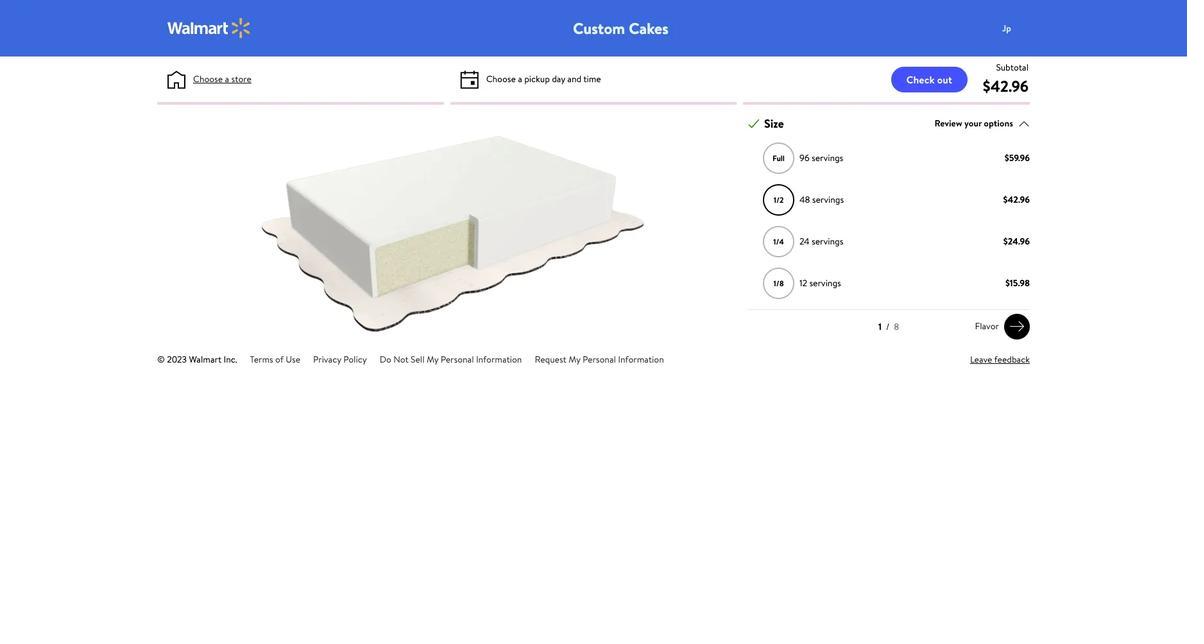 Task type: vqa. For each thing, say whether or not it's contained in the screenshot.


Task type: locate. For each thing, give the bounding box(es) containing it.
2 personal from the left
[[583, 353, 616, 366]]

0 horizontal spatial information
[[476, 353, 522, 366]]

0 horizontal spatial choose
[[193, 73, 223, 85]]

sell
[[411, 353, 425, 366]]

size
[[765, 116, 784, 132]]

1 horizontal spatial choose
[[486, 73, 516, 85]]

1 vertical spatial $42.96
[[1004, 193, 1031, 206]]

my right request
[[569, 353, 581, 366]]

choose left pickup
[[486, 73, 516, 85]]

1 horizontal spatial information
[[618, 353, 664, 366]]

request my personal information
[[535, 353, 664, 366]]

jp
[[1003, 22, 1012, 34]]

personal right request
[[583, 353, 616, 366]]

terms
[[250, 353, 273, 366]]

choose a store link
[[193, 73, 252, 86]]

custom
[[573, 17, 625, 39]]

servings right 48
[[813, 193, 844, 206]]

request
[[535, 353, 567, 366]]

do
[[380, 353, 392, 366]]

not
[[394, 353, 409, 366]]

custom cakes
[[573, 17, 669, 39]]

servings
[[812, 152, 844, 164], [813, 193, 844, 206], [812, 235, 844, 248], [810, 277, 842, 290]]

your
[[965, 117, 982, 130]]

a left store
[[225, 73, 229, 85]]

$15.98
[[1006, 277, 1031, 290]]

ok image
[[749, 118, 760, 129]]

back to walmart.com image
[[168, 18, 251, 39]]

choose
[[193, 73, 223, 85], [486, 73, 516, 85]]

48
[[800, 193, 811, 206]]

day
[[552, 73, 566, 85]]

personal
[[441, 353, 474, 366], [583, 353, 616, 366]]

1 horizontal spatial my
[[569, 353, 581, 366]]

check out
[[907, 72, 953, 86]]

choose a pickup day and time
[[486, 73, 601, 85]]

options
[[985, 117, 1014, 130]]

1 choose from the left
[[193, 73, 223, 85]]

24
[[800, 235, 810, 248]]

$42.96 up $24.96
[[1004, 193, 1031, 206]]

a left pickup
[[518, 73, 523, 85]]

choose a store
[[193, 73, 252, 85]]

1 personal from the left
[[441, 353, 474, 366]]

check out button
[[892, 66, 968, 92]]

leave feedback
[[971, 353, 1031, 366]]

servings right '12'
[[810, 277, 842, 290]]

review your options link
[[935, 115, 1031, 132]]

48 servings
[[800, 193, 844, 206]]

my right sell
[[427, 353, 439, 366]]

walmart
[[189, 353, 222, 366]]

0 horizontal spatial personal
[[441, 353, 474, 366]]

1 horizontal spatial a
[[518, 73, 523, 85]]

terms of use
[[250, 353, 301, 366]]

0 horizontal spatial a
[[225, 73, 229, 85]]

subtotal
[[997, 61, 1029, 74]]

0 horizontal spatial my
[[427, 353, 439, 366]]

96
[[800, 152, 810, 164]]

a
[[225, 73, 229, 85], [518, 73, 523, 85]]

use
[[286, 353, 301, 366]]

store
[[231, 73, 252, 85]]

1/4
[[774, 236, 784, 247]]

choose left store
[[193, 73, 223, 85]]

$42.96 down subtotal
[[984, 75, 1029, 97]]

time
[[584, 73, 601, 85]]

terms of use link
[[250, 353, 301, 366]]

1 / 8
[[879, 320, 900, 333]]

servings for 24 servings
[[812, 235, 844, 248]]

2 choose from the left
[[486, 73, 516, 85]]

12
[[800, 277, 808, 290]]

personal right sell
[[441, 353, 474, 366]]

1 a from the left
[[225, 73, 229, 85]]

/
[[887, 320, 890, 333]]

$42.96
[[984, 75, 1029, 97], [1004, 193, 1031, 206]]

information
[[476, 353, 522, 366], [618, 353, 664, 366]]

servings right 24
[[812, 235, 844, 248]]

2 a from the left
[[518, 73, 523, 85]]

leave
[[971, 353, 993, 366]]

servings for 96 servings
[[812, 152, 844, 164]]

servings right 96
[[812, 152, 844, 164]]

my
[[427, 353, 439, 366], [569, 353, 581, 366]]

leave feedback button
[[971, 353, 1031, 367]]

1 horizontal spatial personal
[[583, 353, 616, 366]]

24 servings
[[800, 235, 844, 248]]

servings for 12 servings
[[810, 277, 842, 290]]

2023
[[167, 353, 187, 366]]

1/2
[[774, 194, 784, 205]]



Task type: describe. For each thing, give the bounding box(es) containing it.
a for store
[[225, 73, 229, 85]]

policy
[[344, 353, 367, 366]]

review
[[935, 117, 963, 130]]

0 vertical spatial $42.96
[[984, 75, 1029, 97]]

$59.96
[[1005, 152, 1031, 164]]

pickup
[[525, 73, 550, 85]]

12 servings
[[800, 277, 842, 290]]

2 information from the left
[[618, 353, 664, 366]]

and
[[568, 73, 582, 85]]

inc.
[[224, 353, 237, 366]]

servings for 48 servings
[[813, 193, 844, 206]]

cakes
[[629, 17, 669, 39]]

2 my from the left
[[569, 353, 581, 366]]

up arrow image
[[1019, 118, 1031, 129]]

of
[[275, 353, 284, 366]]

choose for choose a store
[[193, 73, 223, 85]]

©
[[157, 353, 165, 366]]

choose for choose a pickup day and time
[[486, 73, 516, 85]]

subtotal $42.96
[[984, 61, 1029, 97]]

jp button
[[995, 15, 1046, 41]]

do not sell my personal information link
[[380, 353, 522, 366]]

do not sell my personal information
[[380, 353, 522, 366]]

flavor link
[[971, 314, 1031, 339]]

full
[[773, 153, 785, 164]]

a for pickup
[[518, 73, 523, 85]]

flavor
[[976, 320, 1000, 333]]

out
[[938, 72, 953, 86]]

8
[[895, 320, 900, 333]]

1
[[879, 320, 882, 333]]

check
[[907, 72, 935, 86]]

1 my from the left
[[427, 353, 439, 366]]

96 servings
[[800, 152, 844, 164]]

© 2023 walmart inc.
[[157, 353, 237, 366]]

$24.96
[[1004, 235, 1031, 248]]

request my personal information link
[[535, 353, 664, 366]]

review your options
[[935, 117, 1014, 130]]

1/8
[[774, 278, 784, 289]]

review your options element
[[935, 117, 1014, 130]]

privacy policy
[[313, 353, 367, 366]]

feedback
[[995, 353, 1031, 366]]

icon for continue arrow image
[[1010, 319, 1025, 335]]

privacy
[[313, 353, 341, 366]]

1 information from the left
[[476, 353, 522, 366]]

privacy policy link
[[313, 353, 367, 366]]



